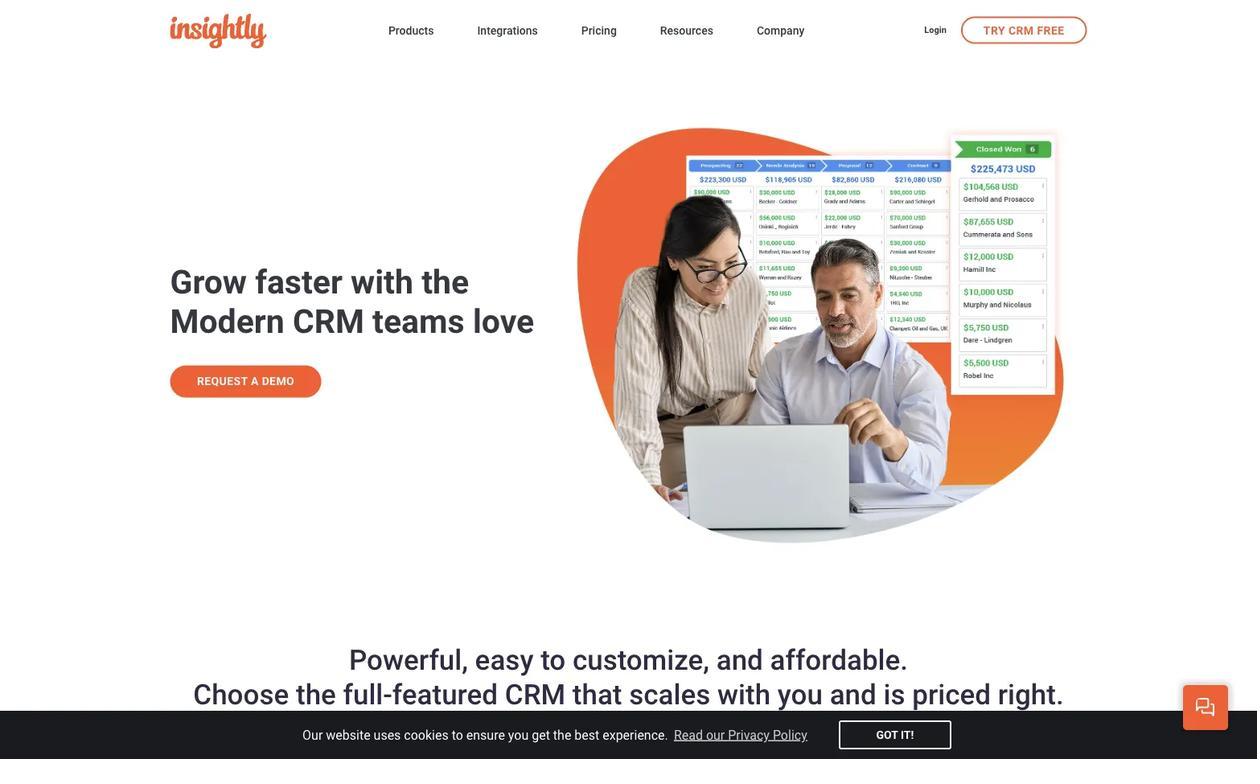 Task type: locate. For each thing, give the bounding box(es) containing it.
0 vertical spatial you
[[778, 678, 823, 711]]

1 horizontal spatial to
[[541, 643, 566, 676]]

2 horizontal spatial crm
[[1009, 24, 1034, 37]]

1 horizontal spatial crm
[[505, 678, 566, 711]]

to
[[541, 643, 566, 676], [452, 728, 463, 743]]

to right easy at the bottom left of page
[[541, 643, 566, 676]]

1 horizontal spatial the
[[422, 263, 469, 302]]

1 vertical spatial you
[[508, 728, 529, 743]]

faster
[[255, 263, 343, 302]]

1 horizontal spatial you
[[778, 678, 823, 711]]

2 vertical spatial crm
[[505, 678, 566, 711]]

1 vertical spatial crm
[[293, 302, 364, 341]]

and
[[716, 643, 763, 676], [830, 678, 877, 711]]

1 horizontal spatial with
[[718, 678, 771, 711]]

0 vertical spatial the
[[422, 263, 469, 302]]

marketing icon 2 image
[[462, 741, 566, 759]]

0 horizontal spatial crm
[[293, 302, 364, 341]]

0 horizontal spatial to
[[452, 728, 463, 743]]

crm inside try crm free button
[[1009, 24, 1034, 37]]

you up policy
[[778, 678, 823, 711]]

0 vertical spatial crm
[[1009, 24, 1034, 37]]

you
[[778, 678, 823, 711], [508, 728, 529, 743]]

and up read our privacy policy button
[[716, 643, 763, 676]]

you inside cookieconsent dialog
[[508, 728, 529, 743]]

the up our
[[296, 678, 336, 711]]

1 vertical spatial with
[[718, 678, 771, 711]]

crm down 'faster'
[[293, 302, 364, 341]]

free
[[1037, 24, 1065, 37]]

home banner businessman 2023 v3 image
[[574, 105, 1087, 546]]

our website uses cookies to ensure you get the best experience. read our privacy policy
[[303, 728, 807, 743]]

resources link
[[660, 21, 713, 43]]

with up the teams at the left of the page
[[351, 263, 413, 302]]

try crm free link
[[961, 16, 1087, 44]]

1 vertical spatial and
[[830, 678, 877, 711]]

crm right try
[[1009, 24, 1034, 37]]

0 vertical spatial to
[[541, 643, 566, 676]]

the
[[422, 263, 469, 302], [296, 678, 336, 711], [553, 728, 571, 743]]

love
[[473, 302, 534, 341]]

customize,
[[573, 643, 709, 676]]

0 horizontal spatial the
[[296, 678, 336, 711]]

1 vertical spatial the
[[296, 678, 336, 711]]

insightly logo link
[[170, 14, 363, 48]]

it!
[[901, 728, 914, 742]]

0 horizontal spatial you
[[508, 728, 529, 743]]

to inside powerful, easy to customize, and affordable. choose the full-featured crm that scales with you and is priced right.
[[541, 643, 566, 676]]

easy
[[475, 643, 534, 676]]

with up read our privacy policy button
[[718, 678, 771, 711]]

choose
[[193, 678, 289, 711]]

the right 'get'
[[553, 728, 571, 743]]

you left 'get'
[[508, 728, 529, 743]]

our
[[706, 728, 725, 743]]

that
[[573, 678, 622, 711]]

is
[[884, 678, 905, 711]]

login link
[[924, 24, 947, 38]]

the inside grow faster with the modern crm teams love
[[422, 263, 469, 302]]

with
[[351, 263, 413, 302], [718, 678, 771, 711]]

to left ensure
[[452, 728, 463, 743]]

the up the teams at the left of the page
[[422, 263, 469, 302]]

pricing
[[581, 24, 617, 37]]

teams
[[373, 302, 465, 341]]

and down affordable.
[[830, 678, 877, 711]]

0 vertical spatial and
[[716, 643, 763, 676]]

1 horizontal spatial and
[[830, 678, 877, 711]]

try crm free button
[[961, 16, 1087, 44]]

2 horizontal spatial the
[[553, 728, 571, 743]]

0 vertical spatial with
[[351, 263, 413, 302]]

crm
[[1009, 24, 1034, 37], [293, 302, 364, 341], [505, 678, 566, 711]]

products link
[[388, 21, 434, 43]]

2 vertical spatial the
[[553, 728, 571, 743]]

1 vertical spatial to
[[452, 728, 463, 743]]

crm up 'get'
[[505, 678, 566, 711]]

with inside powerful, easy to customize, and affordable. choose the full-featured crm that scales with you and is priced right.
[[718, 678, 771, 711]]

scales
[[629, 678, 711, 711]]

0 horizontal spatial with
[[351, 263, 413, 302]]

full-
[[343, 678, 392, 711]]

integrations link
[[477, 21, 538, 43]]

pricing link
[[581, 21, 617, 43]]

experience.
[[603, 728, 668, 743]]



Task type: describe. For each thing, give the bounding box(es) containing it.
company
[[757, 24, 805, 37]]

you inside powerful, easy to customize, and affordable. choose the full-featured crm that scales with you and is priced right.
[[778, 678, 823, 711]]

resources
[[660, 24, 713, 37]]

crm inside powerful, easy to customize, and affordable. choose the full-featured crm that scales with you and is priced right.
[[505, 678, 566, 711]]

affordable.
[[770, 643, 908, 676]]

uses
[[374, 728, 401, 743]]

request a demo link
[[170, 366, 321, 398]]

get
[[532, 728, 550, 743]]

appconnect icon 1 image
[[920, 741, 1025, 759]]

demo
[[262, 375, 294, 388]]

our
[[303, 728, 323, 743]]

request
[[197, 375, 248, 388]]

read
[[674, 728, 703, 743]]

request a demo
[[197, 375, 294, 388]]

right.
[[998, 678, 1064, 711]]

company link
[[757, 21, 805, 43]]

try crm free
[[984, 24, 1065, 37]]

cookieconsent dialog
[[0, 711, 1257, 759]]

powerful,
[[349, 643, 468, 676]]

modern
[[170, 302, 285, 341]]

grow
[[170, 263, 247, 302]]

crm icon image
[[232, 741, 337, 759]]

best
[[575, 728, 599, 743]]

insightly logo image
[[170, 14, 267, 48]]

products
[[388, 24, 434, 37]]

to inside cookieconsent dialog
[[452, 728, 463, 743]]

crm inside grow faster with the modern crm teams love
[[293, 302, 364, 341]]

powerful, easy to customize, and affordable. choose the full-featured crm that scales with you and is priced right.
[[193, 643, 1064, 711]]

got it! button
[[839, 721, 952, 750]]

the inside powerful, easy to customize, and affordable. choose the full-featured crm that scales with you and is priced right.
[[296, 678, 336, 711]]

priced
[[912, 678, 991, 711]]

got it!
[[876, 728, 914, 742]]

featured
[[392, 678, 498, 711]]

privacy
[[728, 728, 770, 743]]

a
[[251, 375, 259, 388]]

ensure
[[466, 728, 505, 743]]

integrations
[[477, 24, 538, 37]]

login
[[924, 25, 947, 35]]

grow faster with the modern crm teams love
[[170, 263, 534, 341]]

got
[[876, 728, 898, 742]]

the inside cookieconsent dialog
[[553, 728, 571, 743]]

policy
[[773, 728, 807, 743]]

service icon 2 image
[[691, 741, 796, 759]]

website
[[326, 728, 371, 743]]

try
[[984, 24, 1006, 37]]

0 horizontal spatial and
[[716, 643, 763, 676]]

read our privacy policy button
[[671, 723, 810, 747]]

with inside grow faster with the modern crm teams love
[[351, 263, 413, 302]]

cookies
[[404, 728, 449, 743]]



Task type: vqa. For each thing, say whether or not it's contained in the screenshot.
Insightly
no



